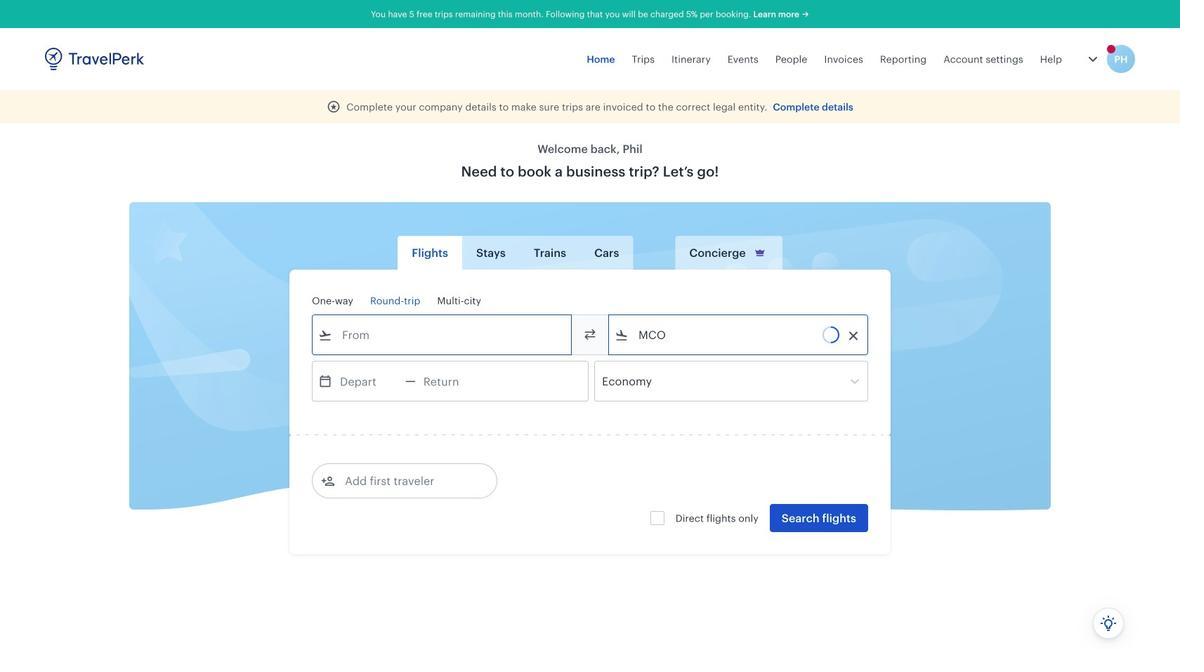 Task type: vqa. For each thing, say whether or not it's contained in the screenshot.
To search box
yes



Task type: locate. For each thing, give the bounding box(es) containing it.
Depart text field
[[332, 362, 406, 401]]

Add first traveler search field
[[335, 470, 481, 493]]

To search field
[[629, 324, 850, 346]]



Task type: describe. For each thing, give the bounding box(es) containing it.
From search field
[[332, 324, 553, 346]]

Return text field
[[416, 362, 489, 401]]



